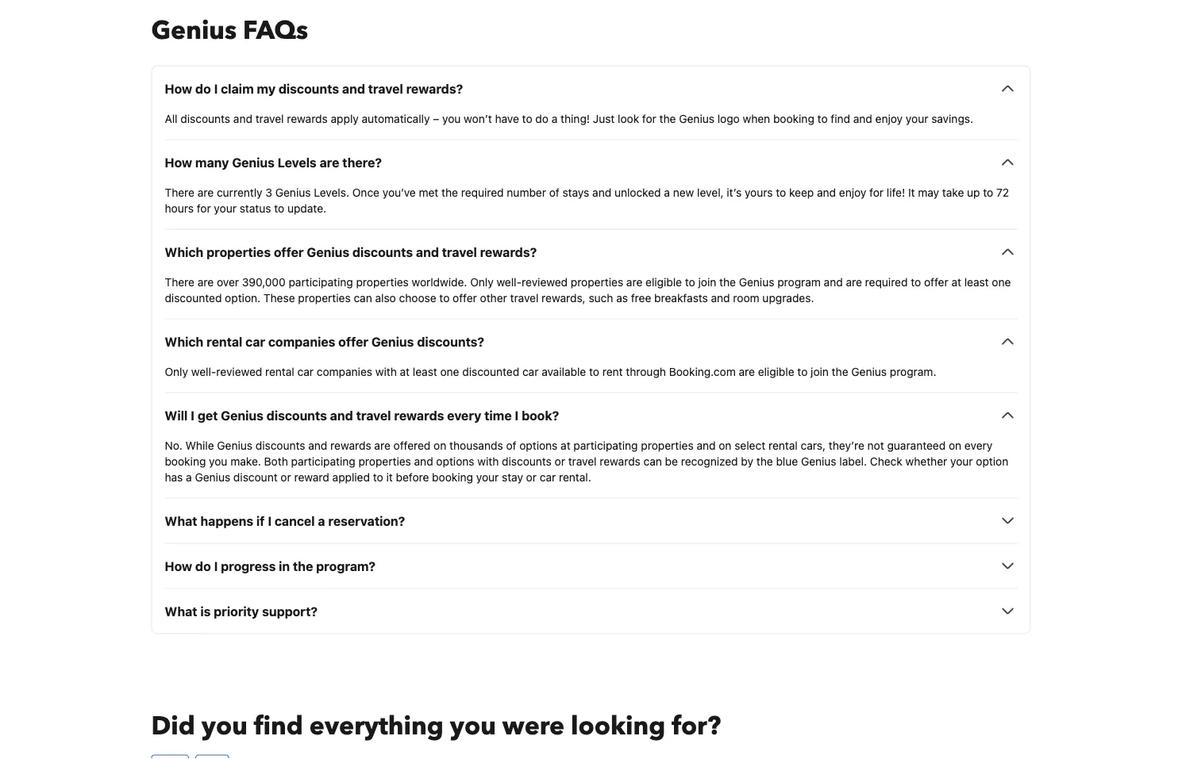 Task type: vqa. For each thing, say whether or not it's contained in the screenshot.
16
no



Task type: locate. For each thing, give the bounding box(es) containing it.
free
[[631, 291, 651, 304]]

of up stay
[[506, 439, 517, 452]]

1 horizontal spatial discounted
[[462, 365, 519, 378]]

0 vertical spatial how
[[165, 81, 192, 96]]

0 vertical spatial reviewed
[[522, 275, 568, 289]]

1 horizontal spatial join
[[811, 365, 829, 378]]

discounted down over at the top left of the page
[[165, 291, 222, 304]]

of left stays
[[549, 186, 560, 199]]

genius inside dropdown button
[[307, 244, 349, 260]]

0 vertical spatial discounted
[[165, 291, 222, 304]]

the
[[660, 112, 676, 125], [442, 186, 458, 199], [719, 275, 736, 289], [832, 365, 848, 378], [757, 455, 773, 468], [293, 559, 313, 574]]

which inside dropdown button
[[165, 244, 204, 260]]

1 vertical spatial what
[[165, 604, 197, 619]]

2 which from the top
[[165, 334, 204, 349]]

2 what from the top
[[165, 604, 197, 619]]

how inside dropdown button
[[165, 155, 192, 170]]

1 vertical spatial companies
[[317, 365, 372, 378]]

rewards up applied
[[330, 439, 371, 452]]

once
[[352, 186, 380, 199]]

how up the all
[[165, 81, 192, 96]]

offer inside dropdown button
[[338, 334, 368, 349]]

booking right when
[[773, 112, 815, 125]]

can
[[354, 291, 372, 304], [644, 455, 662, 468]]

how for how do i progress in the program?
[[165, 559, 192, 574]]

booking.com
[[669, 365, 736, 378]]

1 vertical spatial of
[[506, 439, 517, 452]]

by
[[741, 455, 754, 468]]

genius up update.
[[275, 186, 311, 199]]

0 vertical spatial least
[[965, 275, 989, 289]]

discounts inside will i get genius discounts and travel rewards every time i book? 'dropdown button'
[[267, 408, 327, 423]]

2 on from the left
[[719, 439, 732, 452]]

2 horizontal spatial booking
[[773, 112, 815, 125]]

1 vertical spatial for
[[870, 186, 884, 199]]

i inside dropdown button
[[268, 514, 272, 529]]

priority
[[214, 604, 259, 619]]

i right if
[[268, 514, 272, 529]]

0 vertical spatial of
[[549, 186, 560, 199]]

are inside dropdown button
[[320, 155, 339, 170]]

2 horizontal spatial or
[[555, 455, 565, 468]]

do inside how do i progress in the program? dropdown button
[[195, 559, 211, 574]]

how
[[165, 81, 192, 96], [165, 155, 192, 170], [165, 559, 192, 574]]

participating inside there are over 390,000 participating properties worldwide. only well-reviewed properties are eligible to join the genius program and are required to offer at least one discounted option. these properties can also choose to offer other travel rewards, such as free breakfasts and room upgrades.
[[289, 275, 353, 289]]

the right in
[[293, 559, 313, 574]]

0 vertical spatial one
[[992, 275, 1011, 289]]

1 horizontal spatial booking
[[432, 471, 473, 484]]

if
[[256, 514, 265, 529]]

what inside dropdown button
[[165, 604, 197, 619]]

which for which rental car companies offer genius discounts?
[[165, 334, 204, 349]]

are right program on the right of the page
[[846, 275, 862, 289]]

a
[[552, 112, 558, 125], [664, 186, 670, 199], [186, 471, 192, 484], [318, 514, 325, 529]]

0 horizontal spatial find
[[254, 709, 303, 744]]

the inside dropdown button
[[293, 559, 313, 574]]

0 vertical spatial there
[[165, 186, 195, 199]]

program.
[[890, 365, 937, 378]]

1 vertical spatial with
[[477, 455, 499, 468]]

enjoy left savings.
[[876, 112, 903, 125]]

0 vertical spatial only
[[470, 275, 494, 289]]

how many genius levels are there? button
[[165, 153, 1018, 172]]

0 horizontal spatial eligible
[[646, 275, 682, 289]]

0 horizontal spatial on
[[434, 439, 447, 452]]

well- inside there are over 390,000 participating properties worldwide. only well-reviewed properties are eligible to join the genius program and are required to offer at least one discounted option. these properties can also choose to offer other travel rewards, such as free breakfasts and room upgrades.
[[497, 275, 522, 289]]

travel right other
[[510, 291, 539, 304]]

rewards left be
[[600, 455, 641, 468]]

you
[[442, 112, 461, 125], [209, 455, 227, 468], [202, 709, 248, 744], [450, 709, 496, 744]]

check
[[870, 455, 903, 468]]

properties up "also"
[[356, 275, 409, 289]]

options
[[520, 439, 558, 452], [436, 455, 474, 468]]

a inside no. while genius discounts and rewards are offered on thousands of options at participating properties and on select rental cars, they're not guaranteed on every booking you make. both participating properties and options with discounts or travel rewards can be recognized by the blue genius label. check whether your option has a genius discount or reward applied to it before booking your stay or car rental.
[[186, 471, 192, 484]]

stays
[[563, 186, 589, 199]]

what
[[165, 514, 197, 529], [165, 604, 197, 619]]

1 horizontal spatial least
[[965, 275, 989, 289]]

or up rental.
[[555, 455, 565, 468]]

level,
[[697, 186, 724, 199]]

0 horizontal spatial for
[[197, 202, 211, 215]]

do left the claim
[[195, 81, 211, 96]]

has
[[165, 471, 183, 484]]

1 horizontal spatial can
[[644, 455, 662, 468]]

you right –
[[442, 112, 461, 125]]

and inside how do i claim my discounts and travel rewards? dropdown button
[[342, 81, 365, 96]]

program
[[778, 275, 821, 289]]

enjoy left life!
[[839, 186, 867, 199]]

0 horizontal spatial of
[[506, 439, 517, 452]]

reward
[[294, 471, 329, 484]]

what left is
[[165, 604, 197, 619]]

0 horizontal spatial options
[[436, 455, 474, 468]]

0 horizontal spatial least
[[413, 365, 437, 378]]

status
[[240, 202, 271, 215]]

you inside no. while genius discounts and rewards are offered on thousands of options at participating properties and on select rental cars, they're not guaranteed on every booking you make. both participating properties and options with discounts or travel rewards can be recognized by the blue genius label. check whether your option has a genius discount or reward applied to it before booking your stay or car rental.
[[209, 455, 227, 468]]

0 vertical spatial for
[[642, 112, 657, 125]]

discounted up time at left
[[462, 365, 519, 378]]

3 how from the top
[[165, 559, 192, 574]]

can left be
[[644, 455, 662, 468]]

0 vertical spatial eligible
[[646, 275, 682, 289]]

logo
[[718, 112, 740, 125]]

travel up it
[[356, 408, 391, 423]]

2 horizontal spatial rental
[[769, 439, 798, 452]]

it's
[[727, 186, 742, 199]]

which
[[165, 244, 204, 260], [165, 334, 204, 349]]

0 horizontal spatial booking
[[165, 455, 206, 468]]

are right booking.com at right
[[739, 365, 755, 378]]

0 horizontal spatial at
[[400, 365, 410, 378]]

companies inside dropdown button
[[268, 334, 335, 349]]

0 horizontal spatial join
[[698, 275, 716, 289]]

automatically
[[362, 112, 430, 125]]

0 horizontal spatial required
[[461, 186, 504, 199]]

genius right get
[[221, 408, 264, 423]]

what inside dropdown button
[[165, 514, 197, 529]]

companies
[[268, 334, 335, 349], [317, 365, 372, 378]]

0 vertical spatial companies
[[268, 334, 335, 349]]

join inside there are over 390,000 participating properties worldwide. only well-reviewed properties are eligible to join the genius program and are required to offer at least one discounted option. these properties can also choose to offer other travel rewards, such as free breakfasts and room upgrades.
[[698, 275, 716, 289]]

reservation?
[[328, 514, 405, 529]]

a left thing!
[[552, 112, 558, 125]]

0 horizontal spatial or
[[281, 471, 291, 484]]

are
[[320, 155, 339, 170], [198, 186, 214, 199], [198, 275, 214, 289], [626, 275, 643, 289], [846, 275, 862, 289], [739, 365, 755, 378], [374, 439, 391, 452]]

well- up other
[[497, 275, 522, 289]]

or down the both
[[281, 471, 291, 484]]

1 horizontal spatial reviewed
[[522, 275, 568, 289]]

rewards?
[[406, 81, 463, 96], [480, 244, 537, 260]]

of inside no. while genius discounts and rewards are offered on thousands of options at participating properties and on select rental cars, they're not guaranteed on every booking you make. both participating properties and options with discounts or travel rewards can be recognized by the blue genius label. check whether your option has a genius discount or reward applied to it before booking your stay or car rental.
[[506, 439, 517, 452]]

claim
[[221, 81, 254, 96]]

genius
[[151, 13, 237, 48], [679, 112, 715, 125], [232, 155, 275, 170], [275, 186, 311, 199], [307, 244, 349, 260], [739, 275, 775, 289], [371, 334, 414, 349], [851, 365, 887, 378], [221, 408, 264, 423], [217, 439, 253, 452], [801, 455, 837, 468], [195, 471, 230, 484]]

0 horizontal spatial every
[[447, 408, 481, 423]]

a left new
[[664, 186, 670, 199]]

1 horizontal spatial rewards?
[[480, 244, 537, 260]]

how left progress
[[165, 559, 192, 574]]

cars,
[[801, 439, 826, 452]]

1 vertical spatial do
[[535, 112, 549, 125]]

may
[[918, 186, 939, 199]]

of
[[549, 186, 560, 199], [506, 439, 517, 452]]

1 vertical spatial eligible
[[758, 365, 795, 378]]

do left progress
[[195, 559, 211, 574]]

are left over at the top left of the page
[[198, 275, 214, 289]]

1 vertical spatial discounted
[[462, 365, 519, 378]]

only up will
[[165, 365, 188, 378]]

new
[[673, 186, 694, 199]]

worldwide.
[[412, 275, 467, 289]]

1 vertical spatial enjoy
[[839, 186, 867, 199]]

0 vertical spatial participating
[[289, 275, 353, 289]]

0 vertical spatial with
[[375, 365, 397, 378]]

your left savings.
[[906, 112, 929, 125]]

genius up room
[[739, 275, 775, 289]]

2 vertical spatial rental
[[769, 439, 798, 452]]

at inside no. while genius discounts and rewards are offered on thousands of options at participating properties and on select rental cars, they're not guaranteed on every booking you make. both participating properties and options with discounts or travel rewards can be recognized by the blue genius label. check whether your option has a genius discount or reward applied to it before booking your stay or car rental.
[[561, 439, 571, 452]]

0 vertical spatial every
[[447, 408, 481, 423]]

0 horizontal spatial rental
[[207, 334, 243, 349]]

well-
[[497, 275, 522, 289], [191, 365, 216, 378]]

you down while
[[209, 455, 227, 468]]

on right guaranteed in the bottom of the page
[[949, 439, 962, 452]]

genius up make.
[[217, 439, 253, 452]]

travel up automatically
[[368, 81, 403, 96]]

they're
[[829, 439, 865, 452]]

2 there from the top
[[165, 275, 195, 289]]

your inside there are currently 3 genius levels. once you've met the required number of stays and unlocked a new level, it's yours to keep and enjoy for life! it may take up to 72 hours for your status to update.
[[214, 202, 237, 215]]

whether
[[906, 455, 948, 468]]

before
[[396, 471, 429, 484]]

1 vertical spatial one
[[440, 365, 459, 378]]

can inside there are over 390,000 participating properties worldwide. only well-reviewed properties are eligible to join the genius program and are required to offer at least one discounted option. these properties can also choose to offer other travel rewards, such as free breakfasts and room upgrades.
[[354, 291, 372, 304]]

only
[[470, 275, 494, 289], [165, 365, 188, 378]]

rental.
[[559, 471, 591, 484]]

offer inside dropdown button
[[274, 244, 304, 260]]

companies down which rental car companies offer genius discounts?
[[317, 365, 372, 378]]

0 vertical spatial which
[[165, 244, 204, 260]]

properties up over at the top left of the page
[[207, 244, 271, 260]]

rental down "option."
[[207, 334, 243, 349]]

0 vertical spatial options
[[520, 439, 558, 452]]

there left over at the top left of the page
[[165, 275, 195, 289]]

will i get genius discounts and travel rewards every time i book? button
[[165, 406, 1018, 425]]

1 horizontal spatial only
[[470, 275, 494, 289]]

for right "look"
[[642, 112, 657, 125]]

0 vertical spatial rental
[[207, 334, 243, 349]]

do inside how do i claim my discounts and travel rewards? dropdown button
[[195, 81, 211, 96]]

1 vertical spatial rental
[[265, 365, 294, 378]]

–
[[433, 112, 439, 125]]

2 vertical spatial booking
[[432, 471, 473, 484]]

1 horizontal spatial on
[[719, 439, 732, 452]]

travel inside no. while genius discounts and rewards are offered on thousands of options at participating properties and on select rental cars, they're not guaranteed on every booking you make. both participating properties and options with discounts or travel rewards can be recognized by the blue genius label. check whether your option has a genius discount or reward applied to it before booking your stay or car rental.
[[568, 455, 597, 468]]

with down thousands
[[477, 455, 499, 468]]

0 vertical spatial do
[[195, 81, 211, 96]]

join up cars,
[[811, 365, 829, 378]]

required inside there are over 390,000 participating properties worldwide. only well-reviewed properties are eligible to join the genius program and are required to offer at least one discounted option. these properties can also choose to offer other travel rewards, such as free breakfasts and room upgrades.
[[865, 275, 908, 289]]

required inside there are currently 3 genius levels. once you've met the required number of stays and unlocked a new level, it's yours to keep and enjoy for life! it may take up to 72 hours for your status to update.
[[461, 186, 504, 199]]

rewards up offered
[[394, 408, 444, 423]]

0 vertical spatial at
[[952, 275, 962, 289]]

2 vertical spatial participating
[[291, 455, 356, 468]]

rewards,
[[542, 291, 586, 304]]

a inside dropdown button
[[318, 514, 325, 529]]

room
[[733, 291, 760, 304]]

1 vertical spatial find
[[254, 709, 303, 744]]

1 vertical spatial how
[[165, 155, 192, 170]]

met
[[419, 186, 439, 199]]

2 horizontal spatial on
[[949, 439, 962, 452]]

1 vertical spatial there
[[165, 275, 195, 289]]

options down thousands
[[436, 455, 474, 468]]

on right offered
[[434, 439, 447, 452]]

1 there from the top
[[165, 186, 195, 199]]

there inside there are over 390,000 participating properties worldwide. only well-reviewed properties are eligible to join the genius program and are required to offer at least one discounted option. these properties can also choose to offer other travel rewards, such as free breakfasts and room upgrades.
[[165, 275, 195, 289]]

travel
[[368, 81, 403, 96], [255, 112, 284, 125], [442, 244, 477, 260], [510, 291, 539, 304], [356, 408, 391, 423], [568, 455, 597, 468]]

0 vertical spatial can
[[354, 291, 372, 304]]

1 vertical spatial rewards?
[[480, 244, 537, 260]]

which properties offer genius discounts and travel rewards? button
[[165, 242, 1018, 262]]

look
[[618, 112, 639, 125]]

booking
[[773, 112, 815, 125], [165, 455, 206, 468], [432, 471, 473, 484]]

rental inside dropdown button
[[207, 334, 243, 349]]

1 horizontal spatial required
[[865, 275, 908, 289]]

which inside dropdown button
[[165, 334, 204, 349]]

join up breakfasts
[[698, 275, 716, 289]]

1 on from the left
[[434, 439, 447, 452]]

the inside no. while genius discounts and rewards are offered on thousands of options at participating properties and on select rental cars, they're not guaranteed on every booking you make. both participating properties and options with discounts or travel rewards can be recognized by the blue genius label. check whether your option has a genius discount or reward applied to it before booking your stay or car rental.
[[757, 455, 773, 468]]

on
[[434, 439, 447, 452], [719, 439, 732, 452], [949, 439, 962, 452]]

car down "option."
[[246, 334, 265, 349]]

genius down "also"
[[371, 334, 414, 349]]

2 how from the top
[[165, 155, 192, 170]]

can left "also"
[[354, 291, 372, 304]]

reviewed up get
[[216, 365, 262, 378]]

on up recognized
[[719, 439, 732, 452]]

eligible up breakfasts
[[646, 275, 682, 289]]

for?
[[672, 709, 721, 744]]

there are currently 3 genius levels. once you've met the required number of stays and unlocked a new level, it's yours to keep and enjoy for life! it may take up to 72 hours for your status to update.
[[165, 186, 1009, 215]]

rewards? up –
[[406, 81, 463, 96]]

progress
[[221, 559, 276, 574]]

booking up has
[[165, 455, 206, 468]]

there inside there are currently 3 genius levels. once you've met the required number of stays and unlocked a new level, it's yours to keep and enjoy for life! it may take up to 72 hours for your status to update.
[[165, 186, 195, 199]]

0 vertical spatial find
[[831, 112, 850, 125]]

option.
[[225, 291, 261, 304]]

are left offered
[[374, 439, 391, 452]]

0 horizontal spatial can
[[354, 291, 372, 304]]

1 which from the top
[[165, 244, 204, 260]]

well- up get
[[191, 365, 216, 378]]

other
[[480, 291, 507, 304]]

2 vertical spatial do
[[195, 559, 211, 574]]

1 how from the top
[[165, 81, 192, 96]]

2 vertical spatial at
[[561, 439, 571, 452]]

there
[[165, 186, 195, 199], [165, 275, 195, 289]]

participating down will i get genius discounts and travel rewards every time i book? 'dropdown button'
[[574, 439, 638, 452]]

0 horizontal spatial rewards?
[[406, 81, 463, 96]]

there for which
[[165, 275, 195, 289]]

how left many
[[165, 155, 192, 170]]

1 vertical spatial every
[[965, 439, 993, 452]]

2 vertical spatial how
[[165, 559, 192, 574]]

2 horizontal spatial at
[[952, 275, 962, 289]]

0 horizontal spatial reviewed
[[216, 365, 262, 378]]

1 vertical spatial least
[[413, 365, 437, 378]]

how do i progress in the program?
[[165, 559, 376, 574]]

book?
[[522, 408, 559, 423]]

1 vertical spatial required
[[865, 275, 908, 289]]

for right hours
[[197, 202, 211, 215]]

do left thing!
[[535, 112, 549, 125]]

as
[[616, 291, 628, 304]]

rental up blue
[[769, 439, 798, 452]]

participating
[[289, 275, 353, 289], [574, 439, 638, 452], [291, 455, 356, 468]]

through
[[626, 365, 666, 378]]

1 horizontal spatial for
[[642, 112, 657, 125]]

0 horizontal spatial well-
[[191, 365, 216, 378]]

only up other
[[470, 275, 494, 289]]

2 vertical spatial for
[[197, 202, 211, 215]]

what down has
[[165, 514, 197, 529]]

1 horizontal spatial enjoy
[[876, 112, 903, 125]]

with
[[375, 365, 397, 378], [477, 455, 499, 468]]

every up thousands
[[447, 408, 481, 423]]

booking down thousands
[[432, 471, 473, 484]]

eligible inside there are over 390,000 participating properties worldwide. only well-reviewed properties are eligible to join the genius program and are required to offer at least one discounted option. these properties can also choose to offer other travel rewards, such as free breakfasts and room upgrades.
[[646, 275, 682, 289]]

1 what from the top
[[165, 514, 197, 529]]

genius up currently
[[232, 155, 275, 170]]

0 horizontal spatial enjoy
[[839, 186, 867, 199]]

blue
[[776, 455, 798, 468]]

a right "cancel"
[[318, 514, 325, 529]]

which up will
[[165, 334, 204, 349]]

or right stay
[[526, 471, 537, 484]]

or
[[555, 455, 565, 468], [281, 471, 291, 484], [526, 471, 537, 484]]

and inside which properties offer genius discounts and travel rewards? dropdown button
[[416, 244, 439, 260]]

1 horizontal spatial well-
[[497, 275, 522, 289]]

your down currently
[[214, 202, 237, 215]]

which rental car companies offer genius discounts? button
[[165, 332, 1018, 351]]

levels
[[278, 155, 317, 170]]

will
[[165, 408, 188, 423]]

car left rental.
[[540, 471, 556, 484]]

1 horizontal spatial one
[[992, 275, 1011, 289]]

rewards down how do i claim my discounts and travel rewards?
[[287, 112, 328, 125]]

what for what happens if i cancel a reservation?
[[165, 514, 197, 529]]

0 horizontal spatial with
[[375, 365, 397, 378]]

reviewed up rewards,
[[522, 275, 568, 289]]

0 vertical spatial booking
[[773, 112, 815, 125]]

there up hours
[[165, 186, 195, 199]]

1 horizontal spatial at
[[561, 439, 571, 452]]

which down hours
[[165, 244, 204, 260]]

participating down 'which properties offer genius discounts and travel rewards?'
[[289, 275, 353, 289]]

every up option
[[965, 439, 993, 452]]

just
[[593, 112, 615, 125]]

rewards
[[287, 112, 328, 125], [394, 408, 444, 423], [330, 439, 371, 452], [600, 455, 641, 468]]



Task type: describe. For each thing, give the bounding box(es) containing it.
do for how do i progress in the program?
[[195, 559, 211, 574]]

rent
[[602, 365, 623, 378]]

discounts inside how do i claim my discounts and travel rewards? dropdown button
[[279, 81, 339, 96]]

only well-reviewed rental car companies with at least one discounted car available to rent through booking.com are eligible to join the genius program.
[[165, 365, 937, 378]]

i right time at left
[[515, 408, 519, 423]]

these
[[264, 291, 295, 304]]

which rental car companies offer genius discounts?
[[165, 334, 484, 349]]

it
[[386, 471, 393, 484]]

0 vertical spatial enjoy
[[876, 112, 903, 125]]

hours
[[165, 202, 194, 215]]

1 horizontal spatial find
[[831, 112, 850, 125]]

also
[[375, 291, 396, 304]]

cancel
[[275, 514, 315, 529]]

1 vertical spatial join
[[811, 365, 829, 378]]

the inside there are currently 3 genius levels. once you've met the required number of stays and unlocked a new level, it's yours to keep and enjoy for life! it may take up to 72 hours for your status to update.
[[442, 186, 458, 199]]

discounts inside which properties offer genius discounts and travel rewards? dropdown button
[[352, 244, 413, 260]]

to inside no. while genius discounts and rewards are offered on thousands of options at participating properties and on select rental cars, they're not guaranteed on every booking you make. both participating properties and options with discounts or travel rewards can be recognized by the blue genius label. check whether your option has a genius discount or reward applied to it before booking your stay or car rental.
[[373, 471, 383, 484]]

a inside there are currently 3 genius levels. once you've met the required number of stays and unlocked a new level, it's yours to keep and enjoy for life! it may take up to 72 hours for your status to update.
[[664, 186, 670, 199]]

1 horizontal spatial options
[[520, 439, 558, 452]]

take
[[942, 186, 964, 199]]

discount
[[233, 471, 278, 484]]

1 horizontal spatial rental
[[265, 365, 294, 378]]

how do i progress in the program? button
[[165, 557, 1018, 576]]

option
[[976, 455, 1009, 468]]

genius down while
[[195, 471, 230, 484]]

number
[[507, 186, 546, 199]]

label.
[[840, 455, 867, 468]]

genius up the claim
[[151, 13, 237, 48]]

no.
[[165, 439, 182, 452]]

only inside there are over 390,000 participating properties worldwide. only well-reviewed properties are eligible to join the genius program and are required to offer at least one discounted option. these properties can also choose to offer other travel rewards, such as free breakfasts and room upgrades.
[[470, 275, 494, 289]]

rental inside no. while genius discounts and rewards are offered on thousands of options at participating properties and on select rental cars, they're not guaranteed on every booking you make. both participating properties and options with discounts or travel rewards can be recognized by the blue genius label. check whether your option has a genius discount or reward applied to it before booking your stay or car rental.
[[769, 439, 798, 452]]

it
[[908, 186, 915, 199]]

are up free
[[626, 275, 643, 289]]

genius inside there are over 390,000 participating properties worldwide. only well-reviewed properties are eligible to join the genius program and are required to offer at least one discounted option. these properties can also choose to offer other travel rewards, such as free breakfasts and room upgrades.
[[739, 275, 775, 289]]

properties up which rental car companies offer genius discounts?
[[298, 291, 351, 304]]

3 on from the left
[[949, 439, 962, 452]]

your left stay
[[476, 471, 499, 484]]

happens
[[200, 514, 253, 529]]

breakfasts
[[654, 291, 708, 304]]

1 horizontal spatial or
[[526, 471, 537, 484]]

are inside there are currently 3 genius levels. once you've met the required number of stays and unlocked a new level, it's yours to keep and enjoy for life! it may take up to 72 hours for your status to update.
[[198, 186, 214, 199]]

guaranteed
[[887, 439, 946, 452]]

currently
[[217, 186, 263, 199]]

travel down my
[[255, 112, 284, 125]]

how for how many genius levels are there?
[[165, 155, 192, 170]]

will i get genius discounts and travel rewards every time i book?
[[165, 408, 559, 423]]

enjoy inside there are currently 3 genius levels. once you've met the required number of stays and unlocked a new level, it's yours to keep and enjoy for life! it may take up to 72 hours for your status to update.
[[839, 186, 867, 199]]

get
[[198, 408, 218, 423]]

the right "look"
[[660, 112, 676, 125]]

car down which rental car companies offer genius discounts?
[[297, 365, 314, 378]]

genius inside 'dropdown button'
[[221, 408, 264, 423]]

apply
[[331, 112, 359, 125]]

you right the did
[[202, 709, 248, 744]]

0 vertical spatial rewards?
[[406, 81, 463, 96]]

everything
[[310, 709, 444, 744]]

i left get
[[191, 408, 195, 423]]

be
[[665, 455, 678, 468]]

how many genius levels are there?
[[165, 155, 382, 170]]

car inside dropdown button
[[246, 334, 265, 349]]

travel inside there are over 390,000 participating properties worldwide. only well-reviewed properties are eligible to join the genius program and are required to offer at least one discounted option. these properties can also choose to offer other travel rewards, such as free breakfasts and room upgrades.
[[510, 291, 539, 304]]

the inside there are over 390,000 participating properties worldwide. only well-reviewed properties are eligible to join the genius program and are required to offer at least one discounted option. these properties can also choose to offer other travel rewards, such as free breakfasts and room upgrades.
[[719, 275, 736, 289]]

there for how
[[165, 186, 195, 199]]

1 vertical spatial at
[[400, 365, 410, 378]]

genius left program.
[[851, 365, 887, 378]]

every inside no. while genius discounts and rewards are offered on thousands of options at participating properties and on select rental cars, they're not guaranteed on every booking you make. both participating properties and options with discounts or travel rewards can be recognized by the blue genius label. check whether your option has a genius discount or reward applied to it before booking your stay or car rental.
[[965, 439, 993, 452]]

genius inside dropdown button
[[371, 334, 414, 349]]

3
[[266, 186, 272, 199]]

all
[[165, 112, 178, 125]]

72
[[997, 186, 1009, 199]]

2 horizontal spatial for
[[870, 186, 884, 199]]

travel inside 'dropdown button'
[[356, 408, 391, 423]]

discounts?
[[417, 334, 484, 349]]

choose
[[399, 291, 436, 304]]

what is priority support?
[[165, 604, 318, 619]]

car left available
[[522, 365, 539, 378]]

at inside there are over 390,000 participating properties worldwide. only well-reviewed properties are eligible to join the genius program and are required to offer at least one discounted option. these properties can also choose to offer other travel rewards, such as free breakfasts and room upgrades.
[[952, 275, 962, 289]]

1 vertical spatial options
[[436, 455, 474, 468]]

least inside there are over 390,000 participating properties worldwide. only well-reviewed properties are eligible to join the genius program and are required to offer at least one discounted option. these properties can also choose to offer other travel rewards, such as free breakfasts and room upgrades.
[[965, 275, 989, 289]]

not
[[868, 439, 884, 452]]

you left were
[[450, 709, 496, 744]]

all discounts and travel rewards apply automatically – you won't have to do a thing! just look for the genius logo when booking to find and enjoy your savings.
[[165, 112, 974, 125]]

won't
[[464, 112, 492, 125]]

do for how do i claim my discounts and travel rewards?
[[195, 81, 211, 96]]

life!
[[887, 186, 905, 199]]

1 horizontal spatial eligible
[[758, 365, 795, 378]]

genius faqs
[[151, 13, 308, 48]]

1 vertical spatial reviewed
[[216, 365, 262, 378]]

with inside no. while genius discounts and rewards are offered on thousands of options at participating properties and on select rental cars, they're not guaranteed on every booking you make. both participating properties and options with discounts or travel rewards can be recognized by the blue genius label. check whether your option has a genius discount or reward applied to it before booking your stay or car rental.
[[477, 455, 499, 468]]

program?
[[316, 559, 376, 574]]

rewards inside 'dropdown button'
[[394, 408, 444, 423]]

up
[[967, 186, 980, 199]]

genius inside there are currently 3 genius levels. once you've met the required number of stays and unlocked a new level, it's yours to keep and enjoy for life! it may take up to 72 hours for your status to update.
[[275, 186, 311, 199]]

are inside no. while genius discounts and rewards are offered on thousands of options at participating properties and on select rental cars, they're not guaranteed on every booking you make. both participating properties and options with discounts or travel rewards can be recognized by the blue genius label. check whether your option has a genius discount or reward applied to it before booking your stay or car rental.
[[374, 439, 391, 452]]

your left option
[[951, 455, 973, 468]]

and inside will i get genius discounts and travel rewards every time i book? 'dropdown button'
[[330, 408, 353, 423]]

thing!
[[561, 112, 590, 125]]

how for how do i claim my discounts and travel rewards?
[[165, 81, 192, 96]]

available
[[542, 365, 586, 378]]

in
[[279, 559, 290, 574]]

0 horizontal spatial only
[[165, 365, 188, 378]]

upgrades.
[[763, 291, 814, 304]]

1 vertical spatial booking
[[165, 455, 206, 468]]

there are over 390,000 participating properties worldwide. only well-reviewed properties are eligible to join the genius program and are required to offer at least one discounted option. these properties can also choose to offer other travel rewards, such as free breakfasts and room upgrades.
[[165, 275, 1011, 304]]

1 vertical spatial well-
[[191, 365, 216, 378]]

what happens if i cancel a reservation?
[[165, 514, 405, 529]]

you've
[[383, 186, 416, 199]]

properties up be
[[641, 439, 694, 452]]

discounted inside there are over 390,000 participating properties worldwide. only well-reviewed properties are eligible to join the genius program and are required to offer at least one discounted option. these properties can also choose to offer other travel rewards, such as free breakfasts and room upgrades.
[[165, 291, 222, 304]]

1 vertical spatial participating
[[574, 439, 638, 452]]

car inside no. while genius discounts and rewards are offered on thousands of options at participating properties and on select rental cars, they're not guaranteed on every booking you make. both participating properties and options with discounts or travel rewards can be recognized by the blue genius label. check whether your option has a genius discount or reward applied to it before booking your stay or car rental.
[[540, 471, 556, 484]]

thousands
[[450, 439, 503, 452]]

genius left logo
[[679, 112, 715, 125]]

how do i claim my discounts and travel rewards? button
[[165, 79, 1018, 98]]

properties inside dropdown button
[[207, 244, 271, 260]]

faqs
[[243, 13, 308, 48]]

which for which properties offer genius discounts and travel rewards?
[[165, 244, 204, 260]]

one inside there are over 390,000 participating properties worldwide. only well-reviewed properties are eligible to join the genius program and are required to offer at least one discounted option. these properties can also choose to offer other travel rewards, such as free breakfasts and room upgrades.
[[992, 275, 1011, 289]]

my
[[257, 81, 276, 96]]

while
[[185, 439, 214, 452]]

yours
[[745, 186, 773, 199]]

reviewed inside there are over 390,000 participating properties worldwide. only well-reviewed properties are eligible to join the genius program and are required to offer at least one discounted option. these properties can also choose to offer other travel rewards, such as free breakfasts and room upgrades.
[[522, 275, 568, 289]]

i left the claim
[[214, 81, 218, 96]]

properties up such
[[571, 275, 623, 289]]

time
[[484, 408, 512, 423]]

properties up it
[[359, 455, 411, 468]]

did
[[151, 709, 195, 744]]

what for what is priority support?
[[165, 604, 197, 619]]

travel up "worldwide."
[[442, 244, 477, 260]]

0 horizontal spatial one
[[440, 365, 459, 378]]

can inside no. while genius discounts and rewards are offered on thousands of options at participating properties and on select rental cars, they're not guaranteed on every booking you make. both participating properties and options with discounts or travel rewards can be recognized by the blue genius label. check whether your option has a genius discount or reward applied to it before booking your stay or car rental.
[[644, 455, 662, 468]]

what is priority support? button
[[165, 602, 1018, 621]]

is
[[200, 604, 211, 619]]

have
[[495, 112, 519, 125]]

keep
[[789, 186, 814, 199]]

the left program.
[[832, 365, 848, 378]]

genius inside dropdown button
[[232, 155, 275, 170]]

many
[[195, 155, 229, 170]]

recognized
[[681, 455, 738, 468]]

which properties offer genius discounts and travel rewards?
[[165, 244, 537, 260]]

select
[[735, 439, 766, 452]]

savings.
[[932, 112, 974, 125]]

offered
[[394, 439, 431, 452]]

were
[[503, 709, 565, 744]]

looking
[[571, 709, 666, 744]]

such
[[589, 291, 613, 304]]

over
[[217, 275, 239, 289]]

i left progress
[[214, 559, 218, 574]]

genius down cars,
[[801, 455, 837, 468]]

of inside there are currently 3 genius levels. once you've met the required number of stays and unlocked a new level, it's yours to keep and enjoy for life! it may take up to 72 hours for your status to update.
[[549, 186, 560, 199]]

there?
[[342, 155, 382, 170]]

every inside 'dropdown button'
[[447, 408, 481, 423]]



